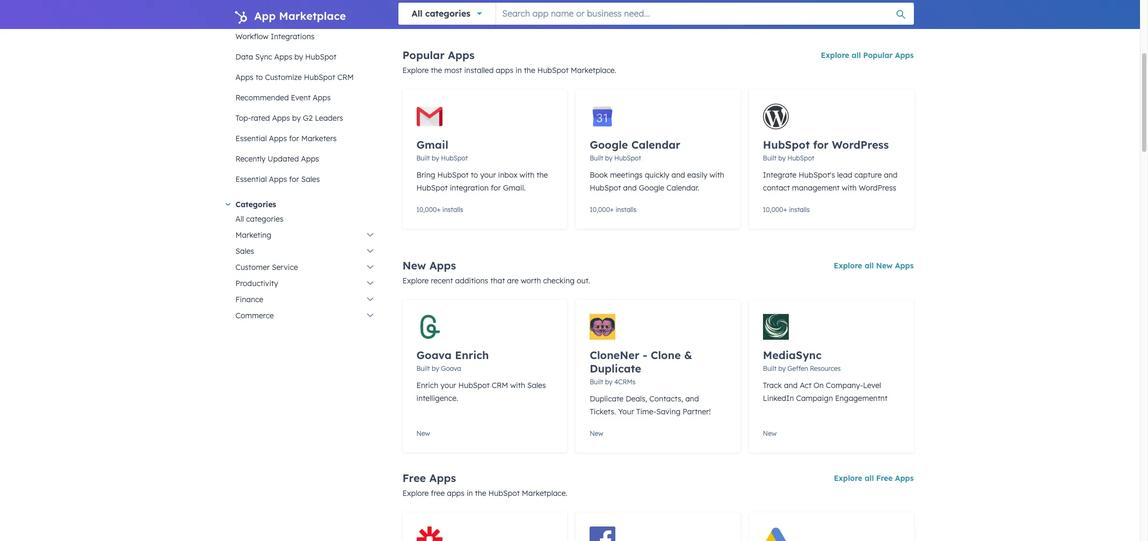 Task type: describe. For each thing, give the bounding box(es) containing it.
0 horizontal spatial apps
[[447, 489, 465, 499]]

0 vertical spatial goava
[[417, 349, 452, 362]]

for inside the bring hubspot to your inbox with the hubspot integration for gmail.
[[491, 183, 501, 193]]

top-
[[236, 113, 251, 123]]

enrich inside goava enrich built by goava
[[455, 349, 489, 362]]

0 horizontal spatial crm
[[337, 73, 354, 82]]

hubspot inside 'gmail built by hubspot'
[[441, 154, 468, 162]]

new apps
[[403, 259, 456, 272]]

g2
[[303, 113, 313, 123]]

recent
[[431, 276, 453, 286]]

by inside 'gmail built by hubspot'
[[432, 154, 439, 162]]

with inside integrate hubspot's lead capture and contact management with wordpress
[[842, 183, 857, 193]]

and inside duplicate deals, contacts, and tickets. your time-saving partner!
[[686, 394, 699, 404]]

intelligence.
[[417, 394, 458, 403]]

bring
[[417, 170, 435, 180]]

inbox
[[498, 170, 518, 180]]

all categories link
[[229, 211, 385, 227]]

out.
[[577, 276, 590, 286]]

recently
[[236, 154, 266, 164]]

gmail built by hubspot
[[417, 138, 468, 162]]

hubspot inside enrich your hubspot crm with sales intelligence.
[[458, 381, 490, 391]]

commerce link
[[229, 308, 385, 324]]

0 vertical spatial apps
[[496, 66, 514, 75]]

app marketplace
[[254, 9, 346, 23]]

top-rated apps by g2 leaders
[[236, 113, 343, 123]]

explore for explore recent additions that are worth checking out.
[[403, 276, 429, 286]]

built inside google calendar built by hubspot
[[590, 154, 603, 162]]

apps to customize hubspot crm link
[[229, 67, 385, 88]]

duplicate inside clonener - clone & duplicate built by 4crms
[[590, 362, 642, 375]]

deals,
[[626, 394, 648, 404]]

book meetings quickly and easily with hubspot and google calendar.
[[590, 170, 725, 193]]

customer
[[236, 263, 270, 272]]

0 horizontal spatial all
[[236, 214, 244, 224]]

rated
[[251, 113, 270, 123]]

for down updated
[[289, 175, 299, 184]]

track
[[763, 381, 782, 391]]

sales link
[[229, 243, 385, 259]]

checking
[[543, 276, 575, 286]]

with inside enrich your hubspot crm with sales intelligence.
[[510, 381, 525, 391]]

book
[[590, 170, 608, 180]]

explore for explore the most installed apps in the hubspot marketplace.
[[403, 66, 429, 75]]

1 vertical spatial marketplace.
[[522, 489, 568, 499]]

apps to customize hubspot crm
[[236, 73, 354, 82]]

by inside goava enrich built by goava
[[432, 365, 439, 373]]

10,000 for hubspot for wordpress
[[763, 206, 784, 214]]

-
[[643, 349, 648, 362]]

geffen
[[788, 365, 808, 373]]

free apps
[[403, 471, 456, 485]]

customize
[[265, 73, 302, 82]]

meetings
[[610, 170, 643, 180]]

explore recent additions that are worth checking out.
[[403, 276, 590, 286]]

all for hubspot for wordpress
[[852, 50, 861, 60]]

by inside clonener - clone & duplicate built by 4crms
[[605, 378, 613, 386]]

most
[[444, 66, 462, 75]]

essential apps for marketers
[[236, 134, 337, 143]]

time-
[[636, 407, 657, 417]]

act
[[800, 381, 812, 391]]

essential apps for marketers link
[[229, 128, 385, 149]]

that
[[491, 276, 505, 286]]

recommended event apps
[[236, 93, 331, 103]]

bring hubspot to your inbox with the hubspot integration for gmail.
[[417, 170, 548, 193]]

all for mediasync
[[865, 261, 874, 271]]

+ for wordpress
[[784, 206, 787, 214]]

built inside mediasync built by geffen resources
[[763, 365, 777, 373]]

caret image
[[225, 203, 230, 206]]

installed
[[464, 66, 494, 75]]

built up workflow
[[256, 11, 272, 21]]

all categories button
[[398, 3, 496, 25]]

1 horizontal spatial popular
[[864, 50, 893, 60]]

10,000 + installs for by
[[417, 206, 463, 214]]

commerce
[[236, 311, 274, 321]]

to inside the bring hubspot to your inbox with the hubspot integration for gmail.
[[471, 170, 478, 180]]

explore the most installed apps in the hubspot marketplace.
[[403, 66, 617, 75]]

are
[[507, 276, 519, 286]]

calendar.
[[667, 183, 700, 193]]

your
[[618, 407, 634, 417]]

resources
[[810, 365, 841, 373]]

leaders
[[315, 113, 343, 123]]

with inside the book meetings quickly and easily with hubspot and google calendar.
[[710, 170, 725, 180]]

10,000 for gmail
[[417, 206, 437, 214]]

marketing link
[[229, 227, 385, 243]]

hubspot for wordpress built by hubspot
[[763, 138, 889, 162]]

app
[[254, 9, 276, 23]]

recommended event apps link
[[229, 88, 385, 108]]

productivity link
[[229, 276, 385, 292]]

integrate hubspot's lead capture and contact management with wordpress
[[763, 170, 898, 193]]

updated
[[268, 154, 299, 164]]

capture
[[855, 170, 882, 180]]

2 vertical spatial all
[[865, 474, 874, 483]]

worth
[[521, 276, 541, 286]]

google calendar built by hubspot
[[590, 138, 681, 162]]

0 horizontal spatial to
[[256, 73, 263, 82]]

gmail
[[417, 138, 448, 151]]

by inside google calendar built by hubspot
[[605, 154, 613, 162]]

productivity
[[236, 279, 278, 288]]

1 horizontal spatial in
[[516, 66, 522, 75]]

customer service link
[[229, 259, 385, 276]]

10,000 + installs for wordpress
[[763, 206, 810, 214]]

goava enrich built by goava
[[417, 349, 489, 373]]

0 horizontal spatial free
[[403, 471, 426, 485]]

the right free
[[475, 489, 487, 499]]

essential apps for sales
[[236, 175, 320, 184]]

new for mediasync
[[763, 430, 777, 438]]

1 horizontal spatial sales
[[301, 175, 320, 184]]

your inside enrich your hubspot crm with sales intelligence.
[[441, 381, 456, 391]]

contact
[[763, 183, 790, 193]]

partner!
[[683, 407, 711, 417]]

recently updated apps link
[[229, 149, 385, 169]]



Task type: locate. For each thing, give the bounding box(es) containing it.
gmail.
[[503, 183, 526, 193]]

duplicate up the tickets.
[[590, 394, 624, 404]]

10,000 + installs down integration
[[417, 206, 463, 214]]

track and act on company-level linkedin campaign engagementnt
[[763, 381, 888, 403]]

0 vertical spatial in
[[516, 66, 522, 75]]

built up integrate
[[763, 154, 777, 162]]

+
[[437, 206, 441, 214], [610, 206, 614, 214], [784, 206, 787, 214]]

1 essential from the top
[[236, 134, 267, 143]]

1 vertical spatial wordpress
[[859, 183, 897, 193]]

hubspot's
[[799, 170, 835, 180]]

0 horizontal spatial google
[[590, 138, 628, 151]]

2 installs from the left
[[616, 206, 637, 214]]

by left the geffen
[[779, 365, 786, 373]]

and up the partner!
[[686, 394, 699, 404]]

google down quickly
[[639, 183, 665, 193]]

1 vertical spatial goava
[[441, 365, 461, 373]]

essential up recently at left
[[236, 134, 267, 143]]

+ down the bring hubspot to your inbox with the hubspot integration for gmail.
[[437, 206, 441, 214]]

1 vertical spatial categories
[[246, 214, 284, 224]]

by
[[274, 11, 282, 21], [295, 52, 303, 62], [292, 113, 301, 123], [432, 154, 439, 162], [605, 154, 613, 162], [779, 154, 786, 162], [432, 365, 439, 373], [779, 365, 786, 373], [605, 378, 613, 386]]

0 vertical spatial sales
[[301, 175, 320, 184]]

duplicate inside duplicate deals, contacts, and tickets. your time-saving partner!
[[590, 394, 624, 404]]

10,000 + installs down contact
[[763, 206, 810, 214]]

categories down categories
[[246, 214, 284, 224]]

customer service
[[236, 263, 298, 272]]

sales inside enrich your hubspot crm with sales intelligence.
[[527, 381, 546, 391]]

10,000 down book
[[590, 206, 610, 214]]

10,000 + installs for built
[[590, 206, 637, 214]]

and left act
[[784, 381, 798, 391]]

and
[[672, 170, 685, 180], [884, 170, 898, 180], [623, 183, 637, 193], [784, 381, 798, 391], [686, 394, 699, 404]]

apps built by hubspot link
[[229, 6, 385, 26]]

1 vertical spatial crm
[[492, 381, 508, 391]]

built inside clonener - clone & duplicate built by 4crms
[[590, 378, 603, 386]]

10,000 for google calendar
[[590, 206, 610, 214]]

all up marketing
[[236, 214, 244, 224]]

mediasync built by geffen resources
[[763, 349, 841, 373]]

for up "hubspot's"
[[813, 138, 829, 151]]

google inside the book meetings quickly and easily with hubspot and google calendar.
[[639, 183, 665, 193]]

service
[[272, 263, 298, 272]]

and inside integrate hubspot's lead capture and contact management with wordpress
[[884, 170, 898, 180]]

by left 4crms
[[605, 378, 613, 386]]

1 horizontal spatial 10,000
[[590, 206, 610, 214]]

new for goava enrich
[[417, 430, 430, 438]]

1 horizontal spatial all
[[412, 8, 423, 19]]

explore for explore all free apps
[[834, 474, 863, 483]]

0 horizontal spatial installs
[[443, 206, 463, 214]]

and inside track and act on company-level linkedin campaign engagementnt
[[784, 381, 798, 391]]

to up recommended
[[256, 73, 263, 82]]

duplicate
[[590, 362, 642, 375], [590, 394, 624, 404]]

1 10,000 + installs from the left
[[417, 206, 463, 214]]

enrich inside enrich your hubspot crm with sales intelligence.
[[417, 381, 438, 391]]

all categories down categories
[[236, 214, 284, 224]]

installs for built
[[616, 206, 637, 214]]

0 vertical spatial wordpress
[[832, 138, 889, 151]]

2 essential from the top
[[236, 175, 267, 184]]

the down popular apps
[[431, 66, 442, 75]]

google inside google calendar built by hubspot
[[590, 138, 628, 151]]

0 vertical spatial your
[[480, 170, 496, 180]]

enrich up the intelligence.
[[417, 381, 438, 391]]

wordpress
[[832, 138, 889, 151], [859, 183, 897, 193]]

0 horizontal spatial sales
[[236, 247, 254, 256]]

apps right installed
[[496, 66, 514, 75]]

clonener - clone & duplicate built by 4crms
[[590, 349, 693, 386]]

0 horizontal spatial all categories
[[236, 214, 284, 224]]

built up the intelligence.
[[417, 365, 430, 373]]

and right capture
[[884, 170, 898, 180]]

campaign
[[796, 394, 833, 403]]

with
[[520, 170, 535, 180], [710, 170, 725, 180], [842, 183, 857, 193], [510, 381, 525, 391]]

built up book
[[590, 154, 603, 162]]

for inside hubspot for wordpress built by hubspot
[[813, 138, 829, 151]]

the right inbox at the top left of page
[[537, 170, 548, 180]]

explore for explore all new apps
[[834, 261, 863, 271]]

10,000
[[417, 206, 437, 214], [590, 206, 610, 214], [763, 206, 784, 214]]

1 horizontal spatial installs
[[616, 206, 637, 214]]

by up integrate
[[779, 154, 786, 162]]

calendar
[[632, 138, 681, 151]]

1 vertical spatial all
[[236, 214, 244, 224]]

the inside the bring hubspot to your inbox with the hubspot integration for gmail.
[[537, 170, 548, 180]]

apps
[[496, 66, 514, 75], [447, 489, 465, 499]]

3 10,000 + installs from the left
[[763, 206, 810, 214]]

1 vertical spatial your
[[441, 381, 456, 391]]

to up integration
[[471, 170, 478, 180]]

crm inside enrich your hubspot crm with sales intelligence.
[[492, 381, 508, 391]]

1 vertical spatial all
[[865, 261, 874, 271]]

recently updated apps
[[236, 154, 319, 164]]

your left inbox at the top left of page
[[480, 170, 496, 180]]

categories button
[[225, 198, 385, 211]]

data
[[236, 52, 253, 62]]

by down the gmail
[[432, 154, 439, 162]]

explore all new apps
[[834, 261, 914, 271]]

2 duplicate from the top
[[590, 394, 624, 404]]

wordpress down capture
[[859, 183, 897, 193]]

1 vertical spatial in
[[467, 489, 473, 499]]

1 10,000 from the left
[[417, 206, 437, 214]]

0 horizontal spatial popular
[[403, 48, 445, 62]]

new
[[403, 259, 426, 272], [876, 261, 893, 271], [417, 430, 430, 438], [590, 430, 604, 438], [763, 430, 777, 438]]

2 10,000 + installs from the left
[[590, 206, 637, 214]]

in
[[516, 66, 522, 75], [467, 489, 473, 499]]

all categories inside popup button
[[412, 8, 471, 19]]

installs down meetings
[[616, 206, 637, 214]]

0 vertical spatial all
[[852, 50, 861, 60]]

1 vertical spatial sales
[[236, 247, 254, 256]]

0 vertical spatial crm
[[337, 73, 354, 82]]

your up the intelligence.
[[441, 381, 456, 391]]

1 horizontal spatial free
[[877, 474, 893, 483]]

2 horizontal spatial 10,000
[[763, 206, 784, 214]]

for down inbox at the top left of page
[[491, 183, 501, 193]]

3 10,000 from the left
[[763, 206, 784, 214]]

clonener
[[590, 349, 640, 362]]

1 vertical spatial all categories
[[236, 214, 284, 224]]

10,000 down contact
[[763, 206, 784, 214]]

1 horizontal spatial apps
[[496, 66, 514, 75]]

saving
[[657, 407, 681, 417]]

built down the gmail
[[417, 154, 430, 162]]

apps right free
[[447, 489, 465, 499]]

by up book
[[605, 154, 613, 162]]

explore all free apps
[[834, 474, 914, 483]]

built
[[256, 11, 272, 21], [417, 154, 430, 162], [590, 154, 603, 162], [763, 154, 777, 162], [417, 365, 430, 373], [763, 365, 777, 373], [590, 378, 603, 386]]

by up the intelligence.
[[432, 365, 439, 373]]

hubspot inside google calendar built by hubspot
[[614, 154, 641, 162]]

installs down integration
[[443, 206, 463, 214]]

enrich up enrich your hubspot crm with sales intelligence.
[[455, 349, 489, 362]]

data sync apps by hubspot
[[236, 52, 337, 62]]

3 + from the left
[[784, 206, 787, 214]]

1 horizontal spatial marketplace.
[[571, 66, 617, 75]]

0 horizontal spatial +
[[437, 206, 441, 214]]

installs for wordpress
[[789, 206, 810, 214]]

goava
[[417, 349, 452, 362], [441, 365, 461, 373]]

10,000 down bring
[[417, 206, 437, 214]]

categories inside popup button
[[425, 8, 471, 19]]

1 vertical spatial duplicate
[[590, 394, 624, 404]]

marketing
[[236, 230, 271, 240]]

enrich
[[455, 349, 489, 362], [417, 381, 438, 391]]

quickly
[[645, 170, 670, 180]]

1 installs from the left
[[443, 206, 463, 214]]

by up workflow integrations
[[274, 11, 282, 21]]

1 horizontal spatial categories
[[425, 8, 471, 19]]

wordpress inside hubspot for wordpress built by hubspot
[[832, 138, 889, 151]]

essential
[[236, 134, 267, 143], [236, 175, 267, 184]]

2 10,000 from the left
[[590, 206, 610, 214]]

built inside goava enrich built by goava
[[417, 365, 430, 373]]

2 horizontal spatial 10,000 + installs
[[763, 206, 810, 214]]

1 vertical spatial google
[[639, 183, 665, 193]]

0 horizontal spatial 10,000
[[417, 206, 437, 214]]

0 vertical spatial to
[[256, 73, 263, 82]]

free
[[431, 489, 445, 499]]

1 horizontal spatial crm
[[492, 381, 508, 391]]

wordpress up capture
[[832, 138, 889, 151]]

Search app name or business need... search field
[[496, 3, 914, 24]]

management
[[792, 183, 840, 193]]

0 horizontal spatial enrich
[[417, 381, 438, 391]]

2 horizontal spatial installs
[[789, 206, 810, 214]]

0 vertical spatial all categories
[[412, 8, 471, 19]]

explore free apps in the hubspot marketplace.
[[403, 489, 568, 499]]

in right free
[[467, 489, 473, 499]]

the right installed
[[524, 66, 535, 75]]

2 horizontal spatial sales
[[527, 381, 546, 391]]

1 duplicate from the top
[[590, 362, 642, 375]]

all categories up popular apps
[[412, 8, 471, 19]]

0 horizontal spatial in
[[467, 489, 473, 499]]

1 horizontal spatial 10,000 + installs
[[590, 206, 637, 214]]

duplicate up 4crms
[[590, 362, 642, 375]]

lead
[[837, 170, 853, 180]]

2 vertical spatial sales
[[527, 381, 546, 391]]

integrations
[[271, 32, 315, 41]]

installs
[[443, 206, 463, 214], [616, 206, 637, 214], [789, 206, 810, 214]]

0 horizontal spatial marketplace.
[[522, 489, 568, 499]]

0 vertical spatial duplicate
[[590, 362, 642, 375]]

+ for built
[[610, 206, 614, 214]]

10,000 + installs down meetings
[[590, 206, 637, 214]]

and up the 'calendar.'
[[672, 170, 685, 180]]

all inside popup button
[[412, 8, 423, 19]]

workflow integrations
[[236, 32, 315, 41]]

new for clonener - clone & duplicate
[[590, 430, 604, 438]]

&
[[684, 349, 693, 362]]

+ down contact
[[784, 206, 787, 214]]

0 horizontal spatial categories
[[246, 214, 284, 224]]

0 vertical spatial google
[[590, 138, 628, 151]]

duplicate deals, contacts, and tickets. your time-saving partner!
[[590, 394, 711, 417]]

and down meetings
[[623, 183, 637, 193]]

1 horizontal spatial enrich
[[455, 349, 489, 362]]

10,000 + installs
[[417, 206, 463, 214], [590, 206, 637, 214], [763, 206, 810, 214]]

1 vertical spatial to
[[471, 170, 478, 180]]

clone
[[651, 349, 681, 362]]

in right installed
[[516, 66, 522, 75]]

by up the apps to customize hubspot crm
[[295, 52, 303, 62]]

0 horizontal spatial 10,000 + installs
[[417, 206, 463, 214]]

essential for essential apps for sales
[[236, 175, 267, 184]]

the
[[431, 66, 442, 75], [524, 66, 535, 75], [537, 170, 548, 180], [475, 489, 487, 499]]

company-
[[826, 381, 863, 391]]

tickets.
[[590, 407, 616, 417]]

3 installs from the left
[[789, 206, 810, 214]]

all up popular apps
[[412, 8, 423, 19]]

essential down recently at left
[[236, 175, 267, 184]]

event
[[291, 93, 311, 103]]

by inside hubspot for wordpress built by hubspot
[[779, 154, 786, 162]]

workflow
[[236, 32, 269, 41]]

google up book
[[590, 138, 628, 151]]

apps
[[236, 11, 254, 21], [448, 48, 475, 62], [895, 50, 914, 60], [274, 52, 292, 62], [236, 73, 254, 82], [313, 93, 331, 103], [272, 113, 290, 123], [269, 134, 287, 143], [301, 154, 319, 164], [269, 175, 287, 184], [430, 259, 456, 272], [895, 261, 914, 271], [429, 471, 456, 485], [895, 474, 914, 483]]

by left "g2"
[[292, 113, 301, 123]]

4crms
[[614, 378, 636, 386]]

0 vertical spatial essential
[[236, 134, 267, 143]]

recommended
[[236, 93, 289, 103]]

essential for essential apps for marketers
[[236, 134, 267, 143]]

built inside 'gmail built by hubspot'
[[417, 154, 430, 162]]

engagementnt
[[835, 394, 888, 403]]

1 vertical spatial enrich
[[417, 381, 438, 391]]

installs for by
[[443, 206, 463, 214]]

to
[[256, 73, 263, 82], [471, 170, 478, 180]]

2 horizontal spatial +
[[784, 206, 787, 214]]

free
[[403, 471, 426, 485], [877, 474, 893, 483]]

built up track
[[763, 365, 777, 373]]

wordpress inside integrate hubspot's lead capture and contact management with wordpress
[[859, 183, 897, 193]]

essential apps for sales link
[[229, 169, 385, 190]]

0 vertical spatial categories
[[425, 8, 471, 19]]

0 vertical spatial marketplace.
[[571, 66, 617, 75]]

0 vertical spatial enrich
[[455, 349, 489, 362]]

explore for explore free apps in the hubspot marketplace.
[[403, 489, 429, 499]]

+ for by
[[437, 206, 441, 214]]

1 horizontal spatial +
[[610, 206, 614, 214]]

hubspot inside the book meetings quickly and easily with hubspot and google calendar.
[[590, 183, 621, 193]]

1 horizontal spatial google
[[639, 183, 665, 193]]

popular apps
[[403, 48, 475, 62]]

mediasync
[[763, 349, 822, 362]]

popular
[[403, 48, 445, 62], [864, 50, 893, 60]]

data sync apps by hubspot link
[[229, 47, 385, 67]]

built inside hubspot for wordpress built by hubspot
[[763, 154, 777, 162]]

+ down meetings
[[610, 206, 614, 214]]

with inside the bring hubspot to your inbox with the hubspot integration for gmail.
[[520, 170, 535, 180]]

integration
[[450, 183, 489, 193]]

explore for explore all popular apps
[[821, 50, 850, 60]]

2 + from the left
[[610, 206, 614, 214]]

1 horizontal spatial your
[[480, 170, 496, 180]]

installs down management in the top right of the page
[[789, 206, 810, 214]]

linkedin
[[763, 394, 794, 403]]

explore
[[821, 50, 850, 60], [403, 66, 429, 75], [834, 261, 863, 271], [403, 276, 429, 286], [834, 474, 863, 483], [403, 489, 429, 499]]

your inside the bring hubspot to your inbox with the hubspot integration for gmail.
[[480, 170, 496, 180]]

for down top-rated apps by g2 leaders
[[289, 134, 299, 143]]

finance
[[236, 295, 263, 305]]

0 vertical spatial all
[[412, 8, 423, 19]]

1 + from the left
[[437, 206, 441, 214]]

additions
[[455, 276, 488, 286]]

1 vertical spatial apps
[[447, 489, 465, 499]]

1 horizontal spatial to
[[471, 170, 478, 180]]

0 horizontal spatial your
[[441, 381, 456, 391]]

marketplace
[[279, 9, 346, 23]]

built left 4crms
[[590, 378, 603, 386]]

categories up popular apps
[[425, 8, 471, 19]]

by inside mediasync built by geffen resources
[[779, 365, 786, 373]]

1 vertical spatial essential
[[236, 175, 267, 184]]

1 horizontal spatial all categories
[[412, 8, 471, 19]]

on
[[814, 381, 824, 391]]



Task type: vqa. For each thing, say whether or not it's contained in the screenshot.
the bottom your
yes



